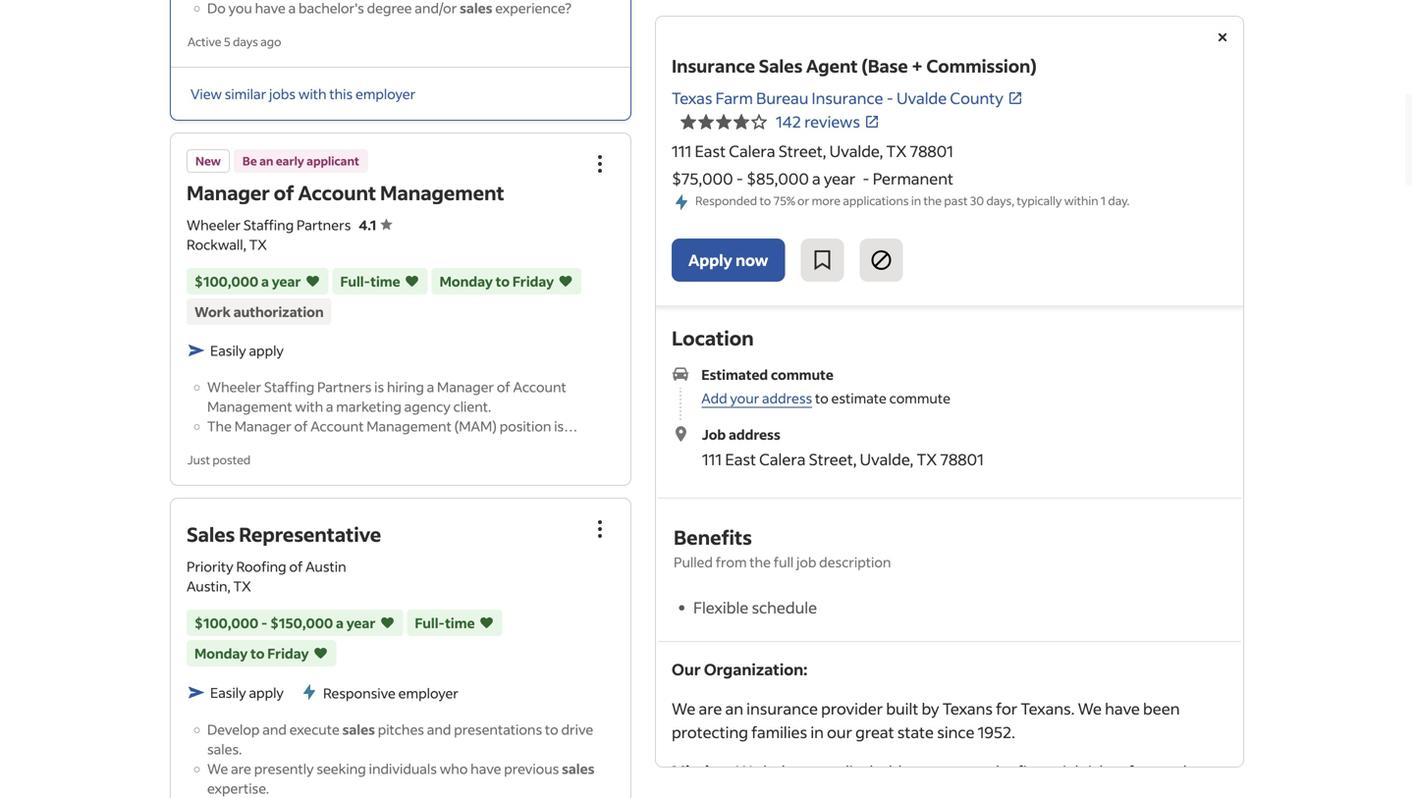 Task type: vqa. For each thing, say whether or not it's contained in the screenshot.
change,
no



Task type: locate. For each thing, give the bounding box(es) containing it.
staffing inside wheeler staffing partners is hiring a manager of account management with a marketing agency client. the manager of account management (mam) position is…
[[264, 378, 315, 396]]

days,
[[987, 193, 1015, 208]]

1 vertical spatial commute
[[890, 390, 951, 407]]

1 vertical spatial sales
[[187, 522, 235, 547]]

0 vertical spatial easily
[[210, 342, 246, 359]]

- left $150,000
[[261, 614, 267, 632]]

protecting
[[672, 723, 748, 743]]

of up position
[[497, 378, 510, 396]]

1 vertical spatial insurance
[[812, 88, 883, 108]]

account
[[298, 180, 376, 205], [513, 378, 566, 396], [311, 417, 364, 435]]

commute up the "add your address" button
[[771, 366, 834, 384]]

year up authorization
[[272, 273, 301, 290]]

0 vertical spatial in
[[911, 193, 921, 208]]

1 $100,000 from the top
[[194, 273, 259, 290]]

0 vertical spatial easily apply
[[210, 342, 284, 359]]

4.1
[[359, 216, 377, 234]]

uvalde, down estimate
[[860, 449, 914, 469]]

wheeler
[[187, 216, 241, 234], [207, 378, 261, 396]]

we for we are presently seeking individuals who have previous sales expertise.
[[207, 760, 228, 778]]

partners up marketing
[[317, 378, 372, 396]]

management down agency
[[367, 417, 452, 435]]

we down sales.
[[207, 760, 228, 778]]

are up protecting in the bottom of the page
[[699, 699, 722, 719]]

applications
[[843, 193, 909, 208]]

job
[[797, 554, 817, 571]]

1 vertical spatial full-time
[[415, 614, 475, 632]]

the left full
[[750, 554, 771, 571]]

1 vertical spatial sales
[[562, 760, 595, 778]]

0 horizontal spatial in
[[811, 723, 824, 743]]

1 vertical spatial wheeler
[[207, 378, 261, 396]]

responded
[[695, 193, 757, 208]]

wheeler up rockwall,
[[187, 216, 241, 234]]

0 vertical spatial wheeler
[[187, 216, 241, 234]]

0 vertical spatial calera
[[729, 141, 775, 161]]

not interested image
[[870, 249, 893, 272]]

we up protecting in the bottom of the page
[[672, 699, 696, 719]]

help
[[763, 762, 795, 782]]

friday for wheeler staffing partners is hiring a manager of account management with a marketing agency client. the manager of account management (mam) position is…
[[513, 273, 554, 290]]

easily down work
[[210, 342, 246, 359]]

uvalde, down reviews
[[830, 141, 883, 161]]

we inside we are presently seeking individuals who have previous sales expertise.
[[207, 760, 228, 778]]

account down applicant
[[298, 180, 376, 205]]

matches your preference image for friday
[[558, 272, 574, 291]]

1 horizontal spatial the
[[924, 193, 942, 208]]

calera up $85,000
[[729, 141, 775, 161]]

apply down the "work authorization"
[[249, 342, 284, 359]]

1 horizontal spatial monday
[[440, 273, 493, 290]]

78801 inside job address 111 east calera street, uvalde, tx 78801
[[940, 449, 984, 469]]

0 horizontal spatial from
[[716, 554, 747, 571]]

staffing down authorization
[[264, 378, 315, 396]]

1 vertical spatial monday to friday
[[194, 645, 309, 663]]

1 horizontal spatial our
[[827, 723, 852, 743]]

1 horizontal spatial have
[[1105, 699, 1140, 719]]

1 horizontal spatial are
[[699, 699, 722, 719]]

the up the losses
[[990, 762, 1014, 782]]

manager right the
[[234, 417, 291, 435]]

of left austin
[[289, 558, 303, 576]]

just
[[188, 452, 210, 467]]

address
[[762, 390, 812, 407], [729, 426, 781, 443]]

tx inside job address 111 east calera street, uvalde, tx 78801
[[917, 449, 937, 469]]

2 horizontal spatial year
[[824, 168, 856, 189]]

we for we help our policyholders manage the financial risks of everyday life and successfully recover from insured losses through prompt
[[736, 762, 760, 782]]

0 vertical spatial staffing
[[243, 216, 294, 234]]

$100,000 down austin,
[[194, 614, 259, 632]]

full- for $100,000 a year
[[340, 273, 371, 290]]

1 horizontal spatial from
[[878, 785, 913, 798]]

from down benefits
[[716, 554, 747, 571]]

wheeler inside wheeler staffing partners is hiring a manager of account management with a marketing agency client. the manager of account management (mam) position is…
[[207, 378, 261, 396]]

1 vertical spatial easily apply
[[210, 684, 284, 702]]

are inside we are an insurance provider built by texans for texans. we have been protecting families in our great state since 1952.
[[699, 699, 722, 719]]

full-time down '4.1'
[[340, 273, 400, 290]]

address down the "add your address" button
[[729, 426, 781, 443]]

1 vertical spatial full-
[[415, 614, 445, 632]]

1 horizontal spatial and
[[427, 721, 451, 739]]

1 vertical spatial $100,000
[[194, 614, 259, 632]]

staffing for wheeler staffing partners is hiring a manager of account management with a marketing agency client. the manager of account management (mam) position is…
[[264, 378, 315, 396]]

east inside job address 111 east calera street, uvalde, tx 78801
[[725, 449, 756, 469]]

have left been
[[1105, 699, 1140, 719]]

organization:
[[704, 660, 808, 680]]

0 horizontal spatial have
[[471, 760, 501, 778]]

$100,000 for $100,000 a year
[[194, 273, 259, 290]]

address inside estimated commute add your address to estimate commute
[[762, 390, 812, 407]]

manager up client.
[[437, 378, 494, 396]]

0 vertical spatial have
[[1105, 699, 1140, 719]]

are up expertise.
[[231, 760, 251, 778]]

0 vertical spatial monday to friday
[[440, 273, 554, 290]]

111 inside job address 111 east calera street, uvalde, tx 78801
[[702, 449, 722, 469]]

account down marketing
[[311, 417, 364, 435]]

in down permanent
[[911, 193, 921, 208]]

0 vertical spatial are
[[699, 699, 722, 719]]

east
[[695, 141, 726, 161], [725, 449, 756, 469]]

0 vertical spatial apply
[[249, 342, 284, 359]]

priority roofing of austin austin, tx
[[187, 558, 346, 595]]

matches your preference image
[[305, 272, 321, 291], [404, 272, 420, 291], [558, 272, 574, 291], [380, 613, 395, 633], [479, 613, 495, 633]]

0 horizontal spatial friday
[[267, 645, 309, 663]]

our inside we help our policyholders manage the financial risks of everyday life and successfully recover from insured losses through prompt
[[798, 762, 823, 782]]

0 horizontal spatial the
[[750, 554, 771, 571]]

0 vertical spatial sales
[[342, 721, 375, 739]]

through
[[1022, 785, 1082, 798]]

a up agency
[[427, 378, 434, 396]]

0 horizontal spatial and
[[262, 721, 287, 739]]

monday to friday
[[440, 273, 554, 290], [194, 645, 309, 663]]

street, inside job address 111 east calera street, uvalde, tx 78801
[[809, 449, 857, 469]]

1 vertical spatial an
[[725, 699, 743, 719]]

year for $150,000
[[346, 614, 376, 632]]

a up more
[[812, 168, 821, 189]]

1 vertical spatial the
[[750, 554, 771, 571]]

the inside benefits pulled from the full job description
[[750, 554, 771, 571]]

1 horizontal spatial year
[[346, 614, 376, 632]]

and right the pitches
[[427, 721, 451, 739]]

to inside pitches and presentations to drive sales.
[[545, 721, 559, 739]]

sales inside we are presently seeking individuals who have previous sales expertise.
[[562, 760, 595, 778]]

drive
[[561, 721, 593, 739]]

we
[[672, 699, 696, 719], [1078, 699, 1102, 719], [207, 760, 228, 778], [736, 762, 760, 782]]

0 horizontal spatial sales
[[342, 721, 375, 739]]

year up more
[[824, 168, 856, 189]]

management up the
[[207, 398, 292, 415]]

street, up $75,000 - $85,000 a year - permanent in the top of the page
[[779, 141, 827, 161]]

year right $150,000
[[346, 614, 376, 632]]

apply up develop and execute sales
[[249, 684, 284, 702]]

are
[[699, 699, 722, 719], [231, 760, 251, 778]]

easily up develop
[[210, 684, 246, 702]]

partners inside wheeler staffing partners is hiring a manager of account management with a marketing agency client. the manager of account management (mam) position is…
[[317, 378, 372, 396]]

east down job
[[725, 449, 756, 469]]

2 horizontal spatial the
[[990, 762, 1014, 782]]

for
[[996, 699, 1018, 719]]

past
[[944, 193, 968, 208]]

0 horizontal spatial 111
[[672, 141, 692, 161]]

we are presently seeking individuals who have previous sales expertise.
[[207, 760, 595, 798]]

our down provider
[[827, 723, 852, 743]]

an right be
[[259, 153, 273, 168]]

have
[[1105, 699, 1140, 719], [471, 760, 501, 778]]

a right $150,000
[[336, 614, 344, 632]]

similar
[[225, 85, 266, 103]]

3.9 out of 5 stars image
[[680, 110, 768, 134]]

wheeler for wheeler staffing partners
[[187, 216, 241, 234]]

1 horizontal spatial monday to friday
[[440, 273, 554, 290]]

in
[[911, 193, 921, 208], [811, 723, 824, 743]]

just posted
[[188, 452, 251, 467]]

0 vertical spatial full-
[[340, 273, 371, 290]]

view
[[191, 85, 222, 103]]

save this job image
[[811, 249, 834, 272]]

uvalde
[[897, 88, 947, 108]]

1 vertical spatial 111
[[702, 449, 722, 469]]

sales down drive
[[562, 760, 595, 778]]

families
[[752, 723, 807, 743]]

the
[[207, 417, 232, 435]]

full- up responsive employer at the left of the page
[[415, 614, 445, 632]]

0 vertical spatial monday
[[440, 273, 493, 290]]

(base
[[862, 55, 908, 77]]

commute right estimate
[[890, 390, 951, 407]]

0 horizontal spatial time
[[371, 273, 400, 290]]

partners down 'manager of account management'
[[297, 216, 351, 234]]

monday
[[440, 273, 493, 290], [194, 645, 248, 663]]

and inside we help our policyholders manage the financial risks of everyday life and successfully recover from insured losses through prompt
[[697, 785, 725, 798]]

0 vertical spatial 78801
[[910, 141, 954, 161]]

$100,000 for $100,000 - $150,000 a year
[[194, 614, 259, 632]]

0 vertical spatial account
[[298, 180, 376, 205]]

bureau
[[756, 88, 809, 108]]

texas farm bureau insurance - uvalde county link
[[672, 86, 1023, 110]]

an
[[259, 153, 273, 168], [725, 699, 743, 719]]

0 vertical spatial year
[[824, 168, 856, 189]]

address inside job address 111 east calera street, uvalde, tx 78801
[[729, 426, 781, 443]]

0 horizontal spatial sales
[[187, 522, 235, 547]]

calera down the "add your address" button
[[759, 449, 806, 469]]

easily apply up develop
[[210, 684, 284, 702]]

1 horizontal spatial commute
[[890, 390, 951, 407]]

1 vertical spatial easily
[[210, 684, 246, 702]]

calera
[[729, 141, 775, 161], [759, 449, 806, 469]]

our right help
[[798, 762, 823, 782]]

are inside we are presently seeking individuals who have previous sales expertise.
[[231, 760, 251, 778]]

111 down job
[[702, 449, 722, 469]]

0 horizontal spatial full-time
[[340, 273, 400, 290]]

1 vertical spatial account
[[513, 378, 566, 396]]

we right the texans.
[[1078, 699, 1102, 719]]

sales
[[759, 55, 803, 77], [187, 522, 235, 547]]

tx
[[886, 141, 907, 161], [249, 236, 267, 253], [917, 449, 937, 469], [233, 578, 251, 595]]

street, down estimate
[[809, 449, 857, 469]]

0 vertical spatial friday
[[513, 273, 554, 290]]

our
[[827, 723, 852, 743], [798, 762, 823, 782]]

agency
[[404, 398, 451, 415]]

2 vertical spatial the
[[990, 762, 1014, 782]]

texas farm bureau insurance - uvalde county
[[672, 88, 1004, 108]]

1 vertical spatial time
[[445, 614, 475, 632]]

1 vertical spatial with
[[295, 398, 323, 415]]

manager down "new"
[[187, 180, 270, 205]]

1 horizontal spatial full-time
[[415, 614, 475, 632]]

1 vertical spatial our
[[798, 762, 823, 782]]

1 horizontal spatial sales
[[562, 760, 595, 778]]

the
[[924, 193, 942, 208], [750, 554, 771, 571], [990, 762, 1014, 782]]

in right 'families'
[[811, 723, 824, 743]]

+
[[912, 55, 923, 77]]

of right "risks"
[[1119, 762, 1134, 782]]

1 easily from the top
[[210, 342, 246, 359]]

of right the
[[294, 417, 308, 435]]

0 vertical spatial the
[[924, 193, 942, 208]]

0 horizontal spatial our
[[798, 762, 823, 782]]

tx inside priority roofing of austin austin, tx
[[233, 578, 251, 595]]

full-time up responsive employer at the left of the page
[[415, 614, 475, 632]]

1 horizontal spatial sales
[[759, 55, 803, 77]]

insurance up farm
[[672, 55, 755, 77]]

risks
[[1082, 762, 1116, 782]]

an inside we are an insurance provider built by texans for texans. we have been protecting families in our great state since 1952.
[[725, 699, 743, 719]]

1 horizontal spatial time
[[445, 614, 475, 632]]

full-time
[[340, 273, 400, 290], [415, 614, 475, 632]]

and for develop
[[262, 721, 287, 739]]

1 vertical spatial partners
[[317, 378, 372, 396]]

agent
[[806, 55, 858, 77]]

0 vertical spatial our
[[827, 723, 852, 743]]

111 up $75,000
[[672, 141, 692, 161]]

from down 'policyholders'
[[878, 785, 913, 798]]

monday for priority roofing of austin
[[194, 645, 248, 663]]

0 vertical spatial address
[[762, 390, 812, 407]]

employer up the pitches
[[398, 685, 459, 702]]

with left this
[[298, 85, 327, 103]]

employer
[[356, 85, 416, 103], [398, 685, 459, 702]]

2 vertical spatial year
[[346, 614, 376, 632]]

work authorization
[[194, 303, 324, 321]]

add your address button
[[702, 390, 812, 408]]

have right who
[[471, 760, 501, 778]]

this
[[329, 85, 353, 103]]

0 horizontal spatial monday
[[194, 645, 248, 663]]

manager of account management
[[187, 180, 504, 205]]

1 apply from the top
[[249, 342, 284, 359]]

sales down responsive
[[342, 721, 375, 739]]

and down mission:
[[697, 785, 725, 798]]

with left marketing
[[295, 398, 323, 415]]

permanent
[[873, 168, 954, 189]]

in inside we are an insurance provider built by texans for texans. we have been protecting families in our great state since 1952.
[[811, 723, 824, 743]]

1 vertical spatial monday
[[194, 645, 248, 663]]

1 vertical spatial have
[[471, 760, 501, 778]]

we inside we help our policyholders manage the financial risks of everyday life and successfully recover from insured losses through prompt
[[736, 762, 760, 782]]

pitches and presentations to drive sales.
[[207, 721, 593, 758]]

wheeler up the
[[207, 378, 261, 396]]

2 $100,000 from the top
[[194, 614, 259, 632]]

management
[[380, 180, 504, 205], [207, 398, 292, 415], [367, 417, 452, 435]]

- up 'responded'
[[736, 168, 743, 189]]

$100,000
[[194, 273, 259, 290], [194, 614, 259, 632]]

friday
[[513, 273, 554, 290], [267, 645, 309, 663]]

insurance up reviews
[[812, 88, 883, 108]]

account up position
[[513, 378, 566, 396]]

been
[[1143, 699, 1180, 719]]

an up protecting in the bottom of the page
[[725, 699, 743, 719]]

easily apply down the "work authorization"
[[210, 342, 284, 359]]

apply now button
[[672, 239, 785, 282]]

now
[[736, 250, 768, 270]]

management up 4.1 out of five stars rating image
[[380, 180, 504, 205]]

east up $75,000
[[695, 141, 726, 161]]

2 easily apply from the top
[[210, 684, 284, 702]]

successfully
[[728, 785, 816, 798]]

staffing up rockwall, tx
[[243, 216, 294, 234]]

commute
[[771, 366, 834, 384], [890, 390, 951, 407]]

have inside we are an insurance provider built by texans for texans. we have been protecting families in our great state since 1952.
[[1105, 699, 1140, 719]]

1 vertical spatial address
[[729, 426, 781, 443]]

address right your
[[762, 390, 812, 407]]

0 vertical spatial management
[[380, 180, 504, 205]]

sales up priority
[[187, 522, 235, 547]]

apply now
[[688, 250, 768, 270]]

county
[[950, 88, 1004, 108]]

full- down '4.1'
[[340, 273, 371, 290]]

1 vertical spatial friday
[[267, 645, 309, 663]]

employer right this
[[356, 85, 416, 103]]

1 vertical spatial uvalde,
[[860, 449, 914, 469]]

sales up bureau
[[759, 55, 803, 77]]

1 horizontal spatial full-
[[415, 614, 445, 632]]

and inside pitches and presentations to drive sales.
[[427, 721, 451, 739]]

partners for wheeler staffing partners is hiring a manager of account management with a marketing agency client. the manager of account management (mam) position is…
[[317, 378, 372, 396]]

we left help
[[736, 762, 760, 782]]

0 horizontal spatial full-
[[340, 273, 371, 290]]

2 horizontal spatial and
[[697, 785, 725, 798]]

$100,000 up work
[[194, 273, 259, 290]]

street,
[[779, 141, 827, 161], [809, 449, 857, 469]]

provider
[[821, 699, 883, 719]]

1 vertical spatial 78801
[[940, 449, 984, 469]]

the left past
[[924, 193, 942, 208]]

78801
[[910, 141, 954, 161], [940, 449, 984, 469]]

1 vertical spatial street,
[[809, 449, 857, 469]]

0 horizontal spatial an
[[259, 153, 273, 168]]

0 vertical spatial time
[[371, 273, 400, 290]]

0 horizontal spatial commute
[[771, 366, 834, 384]]

and
[[262, 721, 287, 739], [427, 721, 451, 739], [697, 785, 725, 798]]

and left execute
[[262, 721, 287, 739]]

1 vertical spatial apply
[[249, 684, 284, 702]]

1 vertical spatial employer
[[398, 685, 459, 702]]

job actions for sales representative is collapsed image
[[588, 518, 612, 541]]

1 vertical spatial are
[[231, 760, 251, 778]]

- up applications at the top right of page
[[863, 168, 870, 189]]

0 vertical spatial manager
[[187, 180, 270, 205]]

1
[[1101, 193, 1106, 208]]



Task type: describe. For each thing, give the bounding box(es) containing it.
friday for pitches and presentations to drive sales.
[[267, 645, 309, 663]]

matches your preference image for $150,000
[[380, 613, 395, 633]]

benefits pulled from the full job description
[[674, 525, 891, 571]]

day.
[[1108, 193, 1130, 208]]

financial
[[1018, 762, 1079, 782]]

authorization
[[233, 303, 324, 321]]

flexible
[[693, 598, 749, 618]]

is
[[374, 378, 384, 396]]

pitches
[[378, 721, 424, 739]]

wheeler staffing partners is hiring a manager of account management with a marketing agency client. the manager of account management (mam) position is…
[[207, 378, 578, 435]]

$100,000 a year
[[194, 273, 301, 290]]

the inside we help our policyholders manage the financial risks of everyday life and successfully recover from insured losses through prompt
[[990, 762, 1014, 782]]

1 vertical spatial manager
[[437, 378, 494, 396]]

manage
[[928, 762, 987, 782]]

and for pitches
[[427, 721, 451, 739]]

partners for wheeler staffing partners
[[297, 216, 351, 234]]

2 apply from the top
[[249, 684, 284, 702]]

develop and execute sales
[[207, 721, 375, 739]]

2 vertical spatial manager
[[234, 417, 291, 435]]

position
[[500, 417, 551, 435]]

we for we are an insurance provider built by texans for texans. we have been protecting families in our great state since 1952.
[[672, 699, 696, 719]]

add
[[702, 390, 727, 407]]

full-time for $100,000 - $150,000 a year
[[415, 614, 475, 632]]

texas
[[672, 88, 713, 108]]

location
[[672, 325, 754, 351]]

is…
[[554, 417, 578, 435]]

be an early applicant
[[243, 153, 359, 168]]

job actions for manager of account management is collapsed image
[[588, 152, 612, 176]]

$75,000 - $85,000 a year - permanent
[[672, 168, 954, 189]]

0 vertical spatial with
[[298, 85, 327, 103]]

full- for $100,000 - $150,000 a year
[[415, 614, 445, 632]]

pulled
[[674, 554, 713, 571]]

year for $85,000
[[824, 168, 856, 189]]

are for presently
[[231, 760, 251, 778]]

built
[[886, 699, 919, 719]]

0 vertical spatial east
[[695, 141, 726, 161]]

0 vertical spatial an
[[259, 153, 273, 168]]

typically
[[1017, 193, 1062, 208]]

austin,
[[187, 578, 231, 595]]

30
[[970, 193, 984, 208]]

have inside we are presently seeking individuals who have previous sales expertise.
[[471, 760, 501, 778]]

our
[[672, 660, 701, 680]]

111 east calera street, uvalde, tx 78801
[[672, 141, 954, 161]]

estimated commute add your address to estimate commute
[[702, 366, 951, 407]]

new
[[195, 153, 221, 168]]

responsive employer
[[323, 685, 459, 702]]

sales.
[[207, 741, 242, 758]]

full-time for $100,000 a year
[[340, 273, 400, 290]]

wheeler staffing partners
[[187, 216, 351, 234]]

matches your preference image
[[313, 644, 329, 664]]

1 vertical spatial management
[[207, 398, 292, 415]]

1 vertical spatial year
[[272, 273, 301, 290]]

seeking
[[317, 760, 366, 778]]

reviews
[[804, 111, 860, 132]]

since
[[937, 723, 975, 743]]

our inside we are an insurance provider built by texans for texans. we have been protecting families in our great state since 1952.
[[827, 723, 852, 743]]

142
[[776, 111, 801, 132]]

farm
[[716, 88, 753, 108]]

job
[[702, 426, 726, 443]]

$85,000
[[747, 168, 809, 189]]

develop
[[207, 721, 260, 739]]

responded to 75% or more applications in the past 30 days, typically within 1 day.
[[695, 193, 1130, 208]]

close job details image
[[1211, 26, 1235, 49]]

early
[[276, 153, 304, 168]]

monday to friday for pitches and presentations to drive sales.
[[194, 645, 309, 663]]

0 horizontal spatial insurance
[[672, 55, 755, 77]]

$100,000 - $150,000 a year
[[194, 614, 376, 632]]

of inside we help our policyholders manage the financial risks of everyday life and successfully recover from insured losses through prompt
[[1119, 762, 1134, 782]]

of down early
[[274, 180, 294, 205]]

recover
[[819, 785, 874, 798]]

view similar jobs with this employer link
[[191, 85, 416, 103]]

schedule
[[752, 598, 817, 618]]

0 vertical spatial employer
[[356, 85, 416, 103]]

from inside benefits pulled from the full job description
[[716, 554, 747, 571]]

expertise.
[[207, 780, 269, 798]]

calera inside job address 111 east calera street, uvalde, tx 78801
[[759, 449, 806, 469]]

life
[[672, 785, 694, 798]]

client.
[[453, 398, 491, 415]]

work
[[194, 303, 231, 321]]

sales representative button
[[187, 522, 381, 547]]

0 vertical spatial street,
[[779, 141, 827, 161]]

0 vertical spatial uvalde,
[[830, 141, 883, 161]]

- left uvalde
[[887, 88, 894, 108]]

active 5 days ago
[[188, 34, 281, 49]]

0 vertical spatial commute
[[771, 366, 834, 384]]

job address 111 east calera street, uvalde, tx 78801
[[702, 426, 984, 469]]

insured
[[916, 785, 971, 798]]

who
[[440, 760, 468, 778]]

insurance sales agent (base + commission)
[[672, 55, 1037, 77]]

are for an
[[699, 699, 722, 719]]

or
[[798, 193, 809, 208]]

view similar jobs with this employer
[[191, 85, 416, 103]]

$150,000
[[270, 614, 333, 632]]

of inside priority roofing of austin austin, tx
[[289, 558, 303, 576]]

roofing
[[236, 558, 286, 576]]

flexible schedule
[[693, 598, 817, 618]]

to inside estimated commute add your address to estimate commute
[[815, 390, 829, 407]]

priority
[[187, 558, 233, 576]]

estimated
[[702, 366, 768, 384]]

jobs
[[269, 85, 296, 103]]

monday for wheeler staffing partners
[[440, 273, 493, 290]]

presently
[[254, 760, 314, 778]]

monday to friday for wheeler staffing partners is hiring a manager of account management with a marketing agency client. the manager of account management (mam) position is…
[[440, 273, 554, 290]]

a left marketing
[[326, 398, 333, 415]]

responsive
[[323, 685, 396, 702]]

within
[[1064, 193, 1099, 208]]

2 vertical spatial account
[[311, 417, 364, 435]]

0 vertical spatial 111
[[672, 141, 692, 161]]

presentations
[[454, 721, 542, 739]]

rockwall, tx
[[187, 236, 267, 253]]

142 reviews
[[776, 111, 860, 132]]

commission)
[[926, 55, 1037, 77]]

1 easily apply from the top
[[210, 342, 284, 359]]

2 easily from the top
[[210, 684, 246, 702]]

matches your preference image for year
[[305, 272, 321, 291]]

your
[[730, 390, 759, 407]]

benefits
[[674, 525, 752, 550]]

from inside we help our policyholders manage the financial risks of everyday life and successfully recover from insured losses through prompt
[[878, 785, 913, 798]]

rockwall,
[[187, 236, 246, 253]]

more
[[812, 193, 841, 208]]

great
[[856, 723, 894, 743]]

1 horizontal spatial in
[[911, 193, 921, 208]]

wheeler for wheeler staffing partners is hiring a manager of account management with a marketing agency client. the manager of account management (mam) position is…
[[207, 378, 261, 396]]

staffing for wheeler staffing partners
[[243, 216, 294, 234]]

time for $100,000 a year
[[371, 273, 400, 290]]

days
[[233, 34, 258, 49]]

texans
[[943, 699, 993, 719]]

4.1 out of five stars rating image
[[359, 216, 392, 234]]

time for $100,000 - $150,000 a year
[[445, 614, 475, 632]]

losses
[[974, 785, 1019, 798]]

we are an insurance provider built by texans for texans. we have been protecting families in our great state since 1952.
[[672, 699, 1180, 743]]

individuals
[[369, 760, 437, 778]]

2 vertical spatial management
[[367, 417, 452, 435]]

uvalde, inside job address 111 east calera street, uvalde, tx 78801
[[860, 449, 914, 469]]

142 reviews link
[[776, 111, 880, 132]]

mission:
[[672, 762, 736, 782]]

everyday
[[1137, 762, 1204, 782]]

we help our policyholders manage the financial risks of everyday life and successfully recover from insured losses through prompt
[[672, 762, 1204, 798]]

a up the "work authorization"
[[261, 273, 269, 290]]

with inside wheeler staffing partners is hiring a manager of account management with a marketing agency client. the manager of account management (mam) position is…
[[295, 398, 323, 415]]



